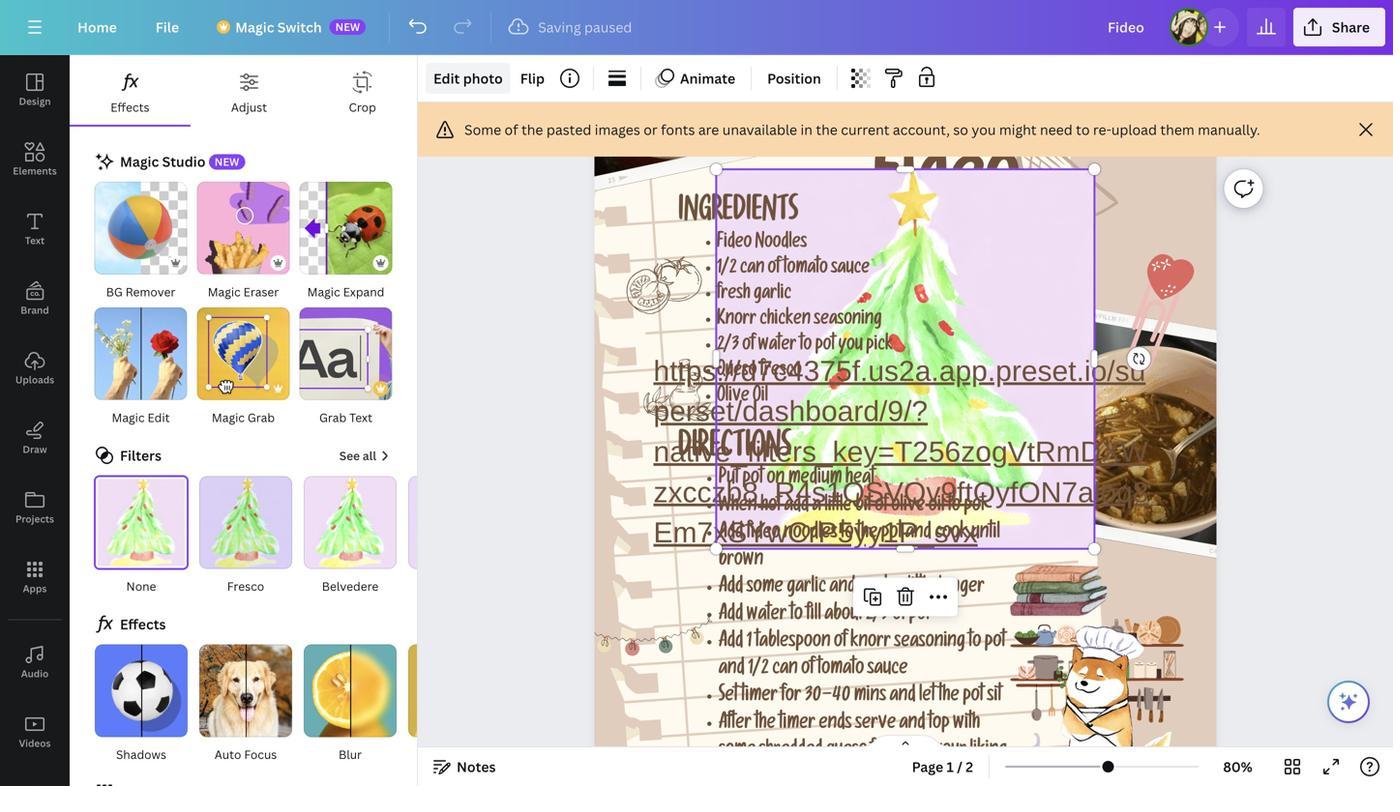 Task type: locate. For each thing, give the bounding box(es) containing it.
effects down the none
[[120, 616, 166, 634]]

1 vertical spatial seasoning
[[894, 634, 965, 654]]

0 vertical spatial text
[[25, 234, 45, 247]]

apps
[[23, 582, 47, 596]]

1 horizontal spatial you
[[972, 120, 996, 139]]

magic inside "main" menu bar
[[235, 18, 274, 36]]

you right "so"
[[972, 120, 996, 139]]

text button
[[0, 194, 70, 264]]

fideo inside fideo noodles 1/2 can of tomato sauce
[[717, 235, 752, 254]]

seasoning inside put pot on medium heat when hot add a little bit of olive oil to pot add fideo noodles to the pot and cook until brown add some garlic and cook a little longer add water to fill about 2/3 of pot add 1 tablespoon of knorr seasoning to pot and 1/2 can of tomato sauce set timer for 30-40 mins and let the pot sit after the timer ends serve and top with some shredded queso fresco to your liking
[[894, 634, 965, 654]]

1 horizontal spatial 2/3
[[866, 606, 889, 627]]

to right noodles
[[841, 525, 854, 545]]

side panel tab list
[[0, 55, 70, 787]]

1 grab from the left
[[248, 410, 275, 426]]

water inside put pot on medium heat when hot add a little bit of olive oil to pot add fideo noodles to the pot and cook until brown add some garlic and cook a little longer add water to fill about 2/3 of pot add 1 tablespoon of knorr seasoning to pot and 1/2 can of tomato sauce set timer for 30-40 mins and let the pot sit after the timer ends serve and top with some shredded queso fresco to your liking
[[747, 606, 787, 627]]

magic left switch
[[235, 18, 274, 36]]

0 horizontal spatial fresco
[[760, 363, 802, 382]]

4 add from the top
[[719, 634, 743, 654]]

can inside fideo noodles 1/2 can of tomato sauce
[[740, 260, 765, 280]]

add
[[784, 497, 809, 518]]

you
[[972, 120, 996, 139], [838, 337, 863, 357]]

magic inside "button"
[[112, 410, 145, 426]]

put pot on medium heat when hot add a little bit of olive oil to pot add fideo noodles to the pot and cook until brown add some garlic and cook a little longer add water to fill about 2/3 of pot add 1 tablespoon of knorr seasoning to pot and 1/2 can of tomato sauce set timer for 30-40 mins and let the pot sit after the timer ends serve and top with some shredded queso fresco to your liking
[[719, 470, 1007, 763]]

projects
[[15, 513, 54, 526]]

1 vertical spatial 2/3
[[866, 606, 889, 627]]

2
[[966, 758, 973, 776]]

magic grab
[[212, 410, 275, 426]]

timer down for
[[779, 715, 816, 735]]

0 vertical spatial seasoning
[[814, 312, 882, 331]]

1 horizontal spatial 1/2
[[748, 661, 769, 681]]

1/2 inside fideo noodles 1/2 can of tomato sauce
[[717, 260, 737, 280]]

the right after
[[755, 715, 776, 735]]

can up fresh garlic
[[740, 260, 765, 280]]

2 grab from the left
[[319, 410, 347, 426]]

and left let
[[890, 688, 916, 708]]

to right oil
[[948, 497, 961, 518]]

to down chicken
[[800, 337, 812, 357]]

1 horizontal spatial edit
[[433, 69, 460, 88]]

paused
[[584, 18, 632, 36]]

of up queso
[[742, 337, 755, 357]]

magic for magic studio new
[[120, 152, 159, 171]]

1 vertical spatial cook
[[859, 579, 892, 599]]

magic left the expand
[[307, 284, 340, 300]]

seasoning up let
[[894, 634, 965, 654]]

1 horizontal spatial timer
[[779, 715, 816, 735]]

new right studio
[[215, 155, 239, 169]]

garlic up chicken
[[754, 286, 791, 305]]

1 horizontal spatial seasoning
[[894, 634, 965, 654]]

80% button
[[1207, 752, 1269, 783]]

expand
[[343, 284, 384, 300]]

pot
[[815, 337, 835, 357], [743, 470, 763, 490], [964, 497, 985, 518], [881, 525, 902, 545], [909, 606, 930, 627], [985, 634, 1006, 654], [963, 688, 984, 708]]

fideo down "so"
[[873, 149, 1020, 230]]

effects inside button
[[110, 99, 149, 115]]

text up "see all"
[[349, 410, 373, 426]]

0 vertical spatial 1/2
[[717, 260, 737, 280]]

to left fill
[[790, 606, 803, 627]]

filters
[[120, 447, 162, 465]]

1 left / on the right bottom of the page
[[947, 758, 954, 776]]

magic for magic eraser
[[208, 284, 241, 300]]

of up 30-
[[801, 661, 814, 681]]

noodles
[[755, 235, 807, 254]]

0 vertical spatial you
[[972, 120, 996, 139]]

1 left tablespoon
[[747, 634, 752, 654]]

2/3 up knorr on the bottom of the page
[[866, 606, 889, 627]]

auto focus button
[[197, 644, 294, 766]]

cook down oil
[[935, 525, 968, 545]]

1 vertical spatial fideo
[[717, 235, 752, 254]]

tomato inside put pot on medium heat when hot add a little bit of olive oil to pot add fideo noodles to the pot and cook until brown add some garlic and cook a little longer add water to fill about 2/3 of pot add 1 tablespoon of knorr seasoning to pot and 1/2 can of tomato sauce set timer for 30-40 mins and let the pot sit after the timer ends serve and top with some shredded queso fresco to your liking
[[818, 661, 864, 681]]

can
[[740, 260, 765, 280], [772, 661, 798, 681]]

edit
[[433, 69, 460, 88], [147, 410, 170, 426]]

0 vertical spatial effects
[[110, 99, 149, 115]]

2 add from the top
[[719, 579, 743, 599]]

1 vertical spatial 1/2
[[748, 661, 769, 681]]

0 horizontal spatial little
[[825, 497, 852, 518]]

magic right magic edit
[[212, 410, 245, 426]]

with
[[953, 715, 980, 735]]

adjust button
[[190, 55, 308, 125]]

none
[[126, 579, 156, 595]]

water down chicken
[[758, 337, 797, 357]]

edit inside "button"
[[147, 410, 170, 426]]

liking
[[970, 742, 1007, 763]]

1 vertical spatial a
[[896, 579, 904, 599]]

grab up see
[[319, 410, 347, 426]]

magic eraser button
[[196, 181, 291, 303]]

some down after
[[719, 742, 756, 763]]

tomato down noodles
[[784, 260, 828, 280]]

0 horizontal spatial 1/2
[[717, 260, 737, 280]]

1 horizontal spatial grab
[[319, 410, 347, 426]]

blur
[[339, 747, 362, 763]]

edit up filters
[[147, 410, 170, 426]]

1 vertical spatial you
[[838, 337, 863, 357]]

to inside the knorr chicken seasoning 2/3 of water to pot you pick queso fresco olive oil
[[800, 337, 812, 357]]

water inside the knorr chicken seasoning 2/3 of water to pot you pick queso fresco olive oil
[[758, 337, 797, 357]]

0 vertical spatial fideo
[[873, 149, 1020, 230]]

pot left 'sit'
[[963, 688, 984, 708]]

magic left eraser
[[208, 284, 241, 300]]

current
[[841, 120, 890, 139]]

0 horizontal spatial 2/3
[[717, 337, 739, 357]]

0 vertical spatial 1
[[747, 634, 752, 654]]

share button
[[1293, 8, 1385, 46]]

0 horizontal spatial seasoning
[[814, 312, 882, 331]]

you left pick
[[838, 337, 863, 357]]

pot up until
[[964, 497, 985, 518]]

grab inside button
[[248, 410, 275, 426]]

saving paused
[[538, 18, 632, 36]]

water up tablespoon
[[747, 606, 787, 627]]

1 inside button
[[947, 758, 954, 776]]

and up about
[[830, 579, 856, 599]]

0 vertical spatial a
[[812, 497, 821, 518]]

seasoning
[[814, 312, 882, 331], [894, 634, 965, 654]]

magic
[[235, 18, 274, 36], [120, 152, 159, 171], [208, 284, 241, 300], [307, 284, 340, 300], [112, 410, 145, 426], [212, 410, 245, 426]]

1 vertical spatial text
[[349, 410, 373, 426]]

some down brown
[[747, 579, 783, 599]]

water
[[758, 337, 797, 357], [747, 606, 787, 627]]

draw
[[23, 443, 47, 456]]

noodles
[[784, 525, 838, 545]]

0 horizontal spatial a
[[812, 497, 821, 518]]

1 vertical spatial sauce
[[868, 661, 908, 681]]

fresco up oil
[[760, 363, 802, 382]]

0 vertical spatial fresco
[[760, 363, 802, 382]]

text inside grab text button
[[349, 410, 373, 426]]

seasoning up pick
[[814, 312, 882, 331]]

a left longer
[[896, 579, 904, 599]]

garlic up fill
[[787, 579, 826, 599]]

in
[[801, 120, 813, 139]]

0 horizontal spatial 1
[[747, 634, 752, 654]]

fresco inside put pot on medium heat when hot add a little bit of olive oil to pot add fideo noodles to the pot and cook until brown add some garlic and cook a little longer add water to fill about 2/3 of pot add 1 tablespoon of knorr seasoning to pot and 1/2 can of tomato sauce set timer for 30-40 mins and let the pot sit after the timer ends serve and top with some shredded queso fresco to your liking
[[871, 742, 914, 763]]

text
[[25, 234, 45, 247], [349, 410, 373, 426]]

fresco down serve at the bottom right of the page
[[871, 742, 914, 763]]

fideo noodles 1/2 can of tomato sauce
[[717, 235, 870, 280]]

garlic
[[754, 286, 791, 305], [787, 579, 826, 599]]

1 vertical spatial can
[[772, 661, 798, 681]]

1 horizontal spatial new
[[335, 19, 360, 34]]

pick
[[866, 337, 893, 357]]

sauce down farfalle pasta illustration image
[[831, 260, 870, 280]]

1/2
[[717, 260, 737, 280], [748, 661, 769, 681]]

magic edit
[[112, 410, 170, 426]]

animate
[[680, 69, 735, 88]]

on
[[767, 470, 785, 490]]

1 vertical spatial fresco
[[871, 742, 914, 763]]

shadows button
[[93, 644, 190, 766]]

0 horizontal spatial fideo
[[717, 235, 752, 254]]

2/3 inside put pot on medium heat when hot add a little bit of olive oil to pot add fideo noodles to the pot and cook until brown add some garlic and cook a little longer add water to fill about 2/3 of pot add 1 tablespoon of knorr seasoning to pot and 1/2 can of tomato sauce set timer for 30-40 mins and let the pot sit after the timer ends serve and top with some shredded queso fresco to your liking
[[866, 606, 889, 627]]

and down olive
[[905, 525, 931, 545]]

native_filters_key=t256zogvtrmdxw
[[654, 436, 1148, 468]]

or
[[644, 120, 658, 139]]

1 vertical spatial new
[[215, 155, 239, 169]]

0 horizontal spatial cook
[[859, 579, 892, 599]]

canva assistant image
[[1337, 691, 1360, 714]]

fideo down ingredients
[[717, 235, 752, 254]]

some
[[464, 120, 501, 139]]

0 vertical spatial 2/3
[[717, 337, 739, 357]]

position button
[[760, 63, 829, 94]]

medium
[[788, 470, 842, 490]]

grab inside button
[[319, 410, 347, 426]]

can inside put pot on medium heat when hot add a little bit of olive oil to pot add fideo noodles to the pot and cook until brown add some garlic and cook a little longer add water to fill about 2/3 of pot add 1 tablespoon of knorr seasoning to pot and 1/2 can of tomato sauce set timer for 30-40 mins and let the pot sit after the timer ends serve and top with some shredded queso fresco to your liking
[[772, 661, 798, 681]]

magic grab button
[[196, 307, 291, 429]]

sauce down knorr on the bottom of the page
[[868, 661, 908, 681]]

longer
[[939, 579, 985, 599]]

sauce inside fideo noodles 1/2 can of tomato sauce
[[831, 260, 870, 280]]

0 vertical spatial cook
[[935, 525, 968, 545]]

fresco inside the knorr chicken seasoning 2/3 of water to pot you pick queso fresco olive oil
[[760, 363, 802, 382]]

timer right set
[[741, 688, 778, 708]]

text up the brand button
[[25, 234, 45, 247]]

oil
[[929, 497, 945, 518]]

new inside "main" menu bar
[[335, 19, 360, 34]]

of down noodles
[[768, 260, 780, 280]]

and left top
[[899, 715, 925, 735]]

magic expand
[[307, 284, 384, 300]]

bg remover button
[[93, 181, 188, 303]]

bg
[[106, 284, 123, 300]]

tomato up 40
[[818, 661, 864, 681]]

pot left pick
[[815, 337, 835, 357]]

pot down olive
[[881, 525, 902, 545]]

main menu bar
[[0, 0, 1393, 55]]

0 horizontal spatial you
[[838, 337, 863, 357]]

0 vertical spatial sauce
[[831, 260, 870, 280]]

new
[[335, 19, 360, 34], [215, 155, 239, 169]]

pot up 'sit'
[[985, 634, 1006, 654]]

seasoning inside the knorr chicken seasoning 2/3 of water to pot you pick queso fresco olive oil
[[814, 312, 882, 331]]

0 vertical spatial water
[[758, 337, 797, 357]]

1 inside put pot on medium heat when hot add a little bit of olive oil to pot add fideo noodles to the pot and cook until brown add some garlic and cook a little longer add water to fill about 2/3 of pot add 1 tablespoon of knorr seasoning to pot and 1/2 can of tomato sauce set timer for 30-40 mins and let the pot sit after the timer ends serve and top with some shredded queso fresco to your liking
[[747, 634, 752, 654]]

2/3 inside the knorr chicken seasoning 2/3 of water to pot you pick queso fresco olive oil
[[717, 337, 739, 357]]

1 horizontal spatial text
[[349, 410, 373, 426]]

edit left photo
[[433, 69, 460, 88]]

a right add
[[812, 497, 821, 518]]

0 horizontal spatial can
[[740, 260, 765, 280]]

0 vertical spatial tomato
[[784, 260, 828, 280]]

1 horizontal spatial fideo
[[873, 149, 1020, 230]]

0 horizontal spatial edit
[[147, 410, 170, 426]]

https://d7c4375f.us2a.app.preset.io/su perset/dashboard/9/? native_filters_key=t256zogvtrmdxw zxcczb8_r4s1qsvqv9ftqyfon7aloq8 em7xsywcrp5yy1p_svx
[[654, 355, 1149, 549]]

1 horizontal spatial 1
[[947, 758, 954, 776]]

0 vertical spatial edit
[[433, 69, 460, 88]]

file
[[156, 18, 179, 36]]

little left bit
[[825, 497, 852, 518]]

1 vertical spatial edit
[[147, 410, 170, 426]]

1/2 down tablespoon
[[748, 661, 769, 681]]

0 vertical spatial new
[[335, 19, 360, 34]]

2/3 down knorr
[[717, 337, 739, 357]]

1 horizontal spatial cook
[[935, 525, 968, 545]]

blur button
[[302, 644, 399, 766]]

magic for magic switch
[[235, 18, 274, 36]]

magic for magic expand
[[307, 284, 340, 300]]

1
[[747, 634, 752, 654], [947, 758, 954, 776]]

need
[[1040, 120, 1073, 139]]

audio button
[[0, 628, 70, 698]]

1 horizontal spatial can
[[772, 661, 798, 681]]

new inside magic studio new
[[215, 155, 239, 169]]

zxcczb8_r4s1qsvqv9ftqyfon7aloq8
[[654, 476, 1149, 509]]

magic up filters
[[112, 410, 145, 426]]

1 horizontal spatial a
[[896, 579, 904, 599]]

Design title text field
[[1092, 8, 1162, 46]]

1 vertical spatial 1
[[947, 758, 954, 776]]

bit
[[855, 497, 872, 518]]

set
[[719, 688, 738, 708]]

effects up magic studio new on the top left of page
[[110, 99, 149, 115]]

page
[[912, 758, 943, 776]]

and
[[905, 525, 931, 545], [830, 579, 856, 599], [719, 661, 745, 681], [890, 688, 916, 708], [899, 715, 925, 735]]

knorr
[[850, 634, 891, 654]]

0 horizontal spatial grab
[[248, 410, 275, 426]]

1 horizontal spatial fresco
[[871, 742, 914, 763]]

put
[[719, 470, 739, 490]]

of right about
[[893, 606, 906, 627]]

of right "some"
[[505, 120, 518, 139]]

add
[[719, 525, 743, 545], [719, 579, 743, 599], [719, 606, 743, 627], [719, 634, 743, 654]]

when
[[719, 497, 757, 518]]

grab left grab text
[[248, 410, 275, 426]]

0 horizontal spatial new
[[215, 155, 239, 169]]

of inside fideo noodles 1/2 can of tomato sauce
[[768, 260, 780, 280]]

little left longer
[[908, 579, 935, 599]]

fresh
[[717, 286, 750, 305]]

1 vertical spatial water
[[747, 606, 787, 627]]

show pages image
[[859, 734, 952, 750]]

see all
[[339, 448, 376, 464]]

1 vertical spatial garlic
[[787, 579, 826, 599]]

0 horizontal spatial text
[[25, 234, 45, 247]]

garlic inside put pot on medium heat when hot add a little bit of olive oil to pot add fideo noodles to the pot and cook until brown add some garlic and cook a little longer add water to fill about 2/3 of pot add 1 tablespoon of knorr seasoning to pot and 1/2 can of tomato sauce set timer for 30-40 mins and let the pot sit after the timer ends serve and top with some shredded queso fresco to your liking
[[787, 579, 826, 599]]

1 horizontal spatial little
[[908, 579, 935, 599]]

80%
[[1223, 758, 1253, 776]]

cook up about
[[859, 579, 892, 599]]

0 vertical spatial can
[[740, 260, 765, 280]]

for
[[781, 688, 801, 708]]

1/2 up fresh
[[717, 260, 737, 280]]

can up for
[[772, 661, 798, 681]]

serve
[[855, 715, 896, 735]]

fideo for fideo
[[873, 149, 1020, 230]]

your
[[934, 742, 967, 763]]

new right switch
[[335, 19, 360, 34]]

0 horizontal spatial timer
[[741, 688, 778, 708]]

magic left studio
[[120, 152, 159, 171]]

1 vertical spatial tomato
[[818, 661, 864, 681]]

saving
[[538, 18, 581, 36]]

ends
[[819, 715, 852, 735]]



Task type: vqa. For each thing, say whether or not it's contained in the screenshot.
second ✢
no



Task type: describe. For each thing, give the bounding box(es) containing it.
and up set
[[719, 661, 745, 681]]

top
[[929, 715, 950, 735]]

magic for magic grab
[[212, 410, 245, 426]]

uploads
[[15, 373, 54, 387]]

of down about
[[834, 634, 847, 654]]

page 1 / 2
[[912, 758, 973, 776]]

flip
[[520, 69, 545, 88]]

olive
[[717, 389, 750, 408]]

pot inside the knorr chicken seasoning 2/3 of water to pot you pick queso fresco olive oil
[[815, 337, 835, 357]]

animate button
[[649, 63, 743, 94]]

1 vertical spatial some
[[719, 742, 756, 763]]

uploads button
[[0, 334, 70, 403]]

pot left on in the bottom right of the page
[[743, 470, 763, 490]]

queso
[[826, 742, 867, 763]]

olive oil hand drawn image
[[644, 359, 713, 421]]

remover
[[126, 284, 175, 300]]

em7xsywcrp5yy1p_svx
[[654, 516, 978, 549]]

unavailable
[[722, 120, 797, 139]]

belvedere
[[322, 579, 379, 595]]

ingredients
[[678, 200, 798, 230]]

crop
[[349, 99, 376, 115]]

magic expand button
[[298, 181, 393, 303]]

brand button
[[0, 264, 70, 334]]

0 vertical spatial some
[[747, 579, 783, 599]]

audio
[[21, 668, 49, 681]]

0 vertical spatial garlic
[[754, 286, 791, 305]]

30-
[[805, 688, 833, 708]]

to left re-
[[1076, 120, 1090, 139]]

projects button
[[0, 473, 70, 543]]

queso
[[717, 363, 757, 382]]

bg remover
[[106, 284, 175, 300]]

the right in
[[816, 120, 838, 139]]

magic for magic edit
[[112, 410, 145, 426]]

to down longer
[[969, 634, 981, 654]]

saving paused status
[[499, 15, 642, 39]]

might
[[999, 120, 1037, 139]]

edit inside dropdown button
[[433, 69, 460, 88]]

so
[[953, 120, 968, 139]]

see all button
[[337, 445, 394, 468]]

pot right about
[[909, 606, 930, 627]]

grab text button
[[298, 307, 393, 429]]

apps button
[[0, 543, 70, 612]]

fonts
[[661, 120, 695, 139]]

brand
[[21, 304, 49, 317]]

perset/dashboard/9/?
[[654, 395, 928, 428]]

40
[[833, 688, 851, 708]]

draw button
[[0, 403, 70, 473]]

edit photo
[[433, 69, 503, 88]]

position
[[767, 69, 821, 88]]

3 add from the top
[[719, 606, 743, 627]]

about
[[825, 606, 863, 627]]

videos
[[19, 737, 51, 750]]

auto focus
[[215, 747, 277, 763]]

duotone
[[430, 747, 479, 763]]

sauce inside put pot on medium heat when hot add a little bit of olive oil to pot add fideo noodles to the pot and cook until brown add some garlic and cook a little longer add water to fill about 2/3 of pot add 1 tablespoon of knorr seasoning to pot and 1/2 can of tomato sauce set timer for 30-40 mins and let the pot sit after the timer ends serve and top with some shredded queso fresco to your liking
[[868, 661, 908, 681]]

effects button
[[70, 55, 190, 125]]

flip button
[[513, 63, 552, 94]]

1 vertical spatial effects
[[120, 616, 166, 634]]

farfalle pasta illustration image
[[828, 202, 889, 257]]

all
[[363, 448, 376, 464]]

heat
[[845, 470, 875, 490]]

manually.
[[1198, 120, 1260, 139]]

fill
[[806, 606, 821, 627]]

/
[[957, 758, 963, 776]]

shredded
[[759, 742, 823, 763]]

chicken
[[760, 312, 811, 331]]

to left 'your'
[[918, 742, 930, 763]]

re-
[[1093, 120, 1112, 139]]

crop button
[[308, 55, 417, 125]]

belvedere button
[[302, 476, 399, 598]]

text inside text button
[[25, 234, 45, 247]]

the left pasted
[[521, 120, 543, 139]]

notes
[[457, 758, 496, 776]]

1 vertical spatial timer
[[779, 715, 816, 735]]

knorr
[[717, 312, 757, 331]]

magic eraser
[[208, 284, 279, 300]]

sit
[[987, 688, 1002, 708]]

focus
[[244, 747, 277, 763]]

0 vertical spatial little
[[825, 497, 852, 518]]

1/2 inside put pot on medium heat when hot add a little bit of olive oil to pot add fideo noodles to the pot and cook until brown add some garlic and cook a little longer add water to fill about 2/3 of pot add 1 tablespoon of knorr seasoning to pot and 1/2 can of tomato sauce set timer for 30-40 mins and let the pot sit after the timer ends serve and top with some shredded queso fresco to your liking
[[748, 661, 769, 681]]

are
[[698, 120, 719, 139]]

tablespoon
[[755, 634, 831, 654]]

directions
[[678, 435, 792, 468]]

videos button
[[0, 698, 70, 767]]

hot
[[761, 497, 781, 518]]

auto
[[215, 747, 241, 763]]

1 vertical spatial little
[[908, 579, 935, 599]]

eraser
[[243, 284, 279, 300]]

the down bit
[[857, 525, 878, 545]]

1 add from the top
[[719, 525, 743, 545]]

the right let
[[939, 688, 959, 708]]

grab text
[[319, 410, 373, 426]]

you inside the knorr chicken seasoning 2/3 of water to pot you pick queso fresco olive oil
[[838, 337, 863, 357]]

fideo for fideo noodles 1/2 can of tomato sauce
[[717, 235, 752, 254]]

studio
[[162, 152, 206, 171]]

of right bit
[[875, 497, 888, 518]]

some of the pasted images or fonts are unavailable in the current account, so you might need to re-upload them manually.
[[464, 120, 1260, 139]]

magic switch
[[235, 18, 322, 36]]

magic studio new
[[120, 152, 239, 171]]

pasted
[[547, 120, 591, 139]]

images
[[595, 120, 640, 139]]

0 vertical spatial timer
[[741, 688, 778, 708]]

none button
[[93, 476, 190, 598]]

shadows
[[116, 747, 166, 763]]

share
[[1332, 18, 1370, 36]]

account,
[[893, 120, 950, 139]]

of inside the knorr chicken seasoning 2/3 of water to pot you pick queso fresco olive oil
[[742, 337, 755, 357]]

design button
[[0, 55, 70, 125]]

tomato inside fideo noodles 1/2 can of tomato sauce
[[784, 260, 828, 280]]

fideo
[[747, 525, 780, 545]]



